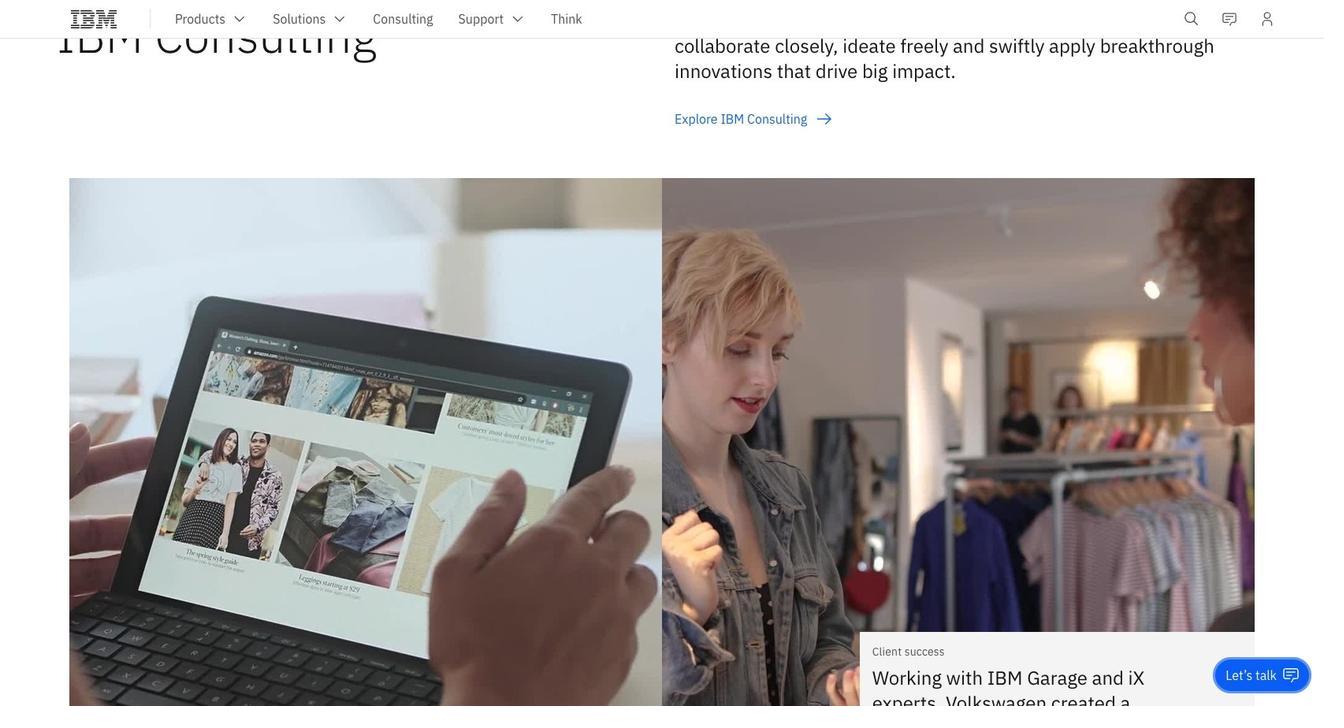 Task type: describe. For each thing, give the bounding box(es) containing it.
let's talk element
[[1226, 667, 1277, 684]]



